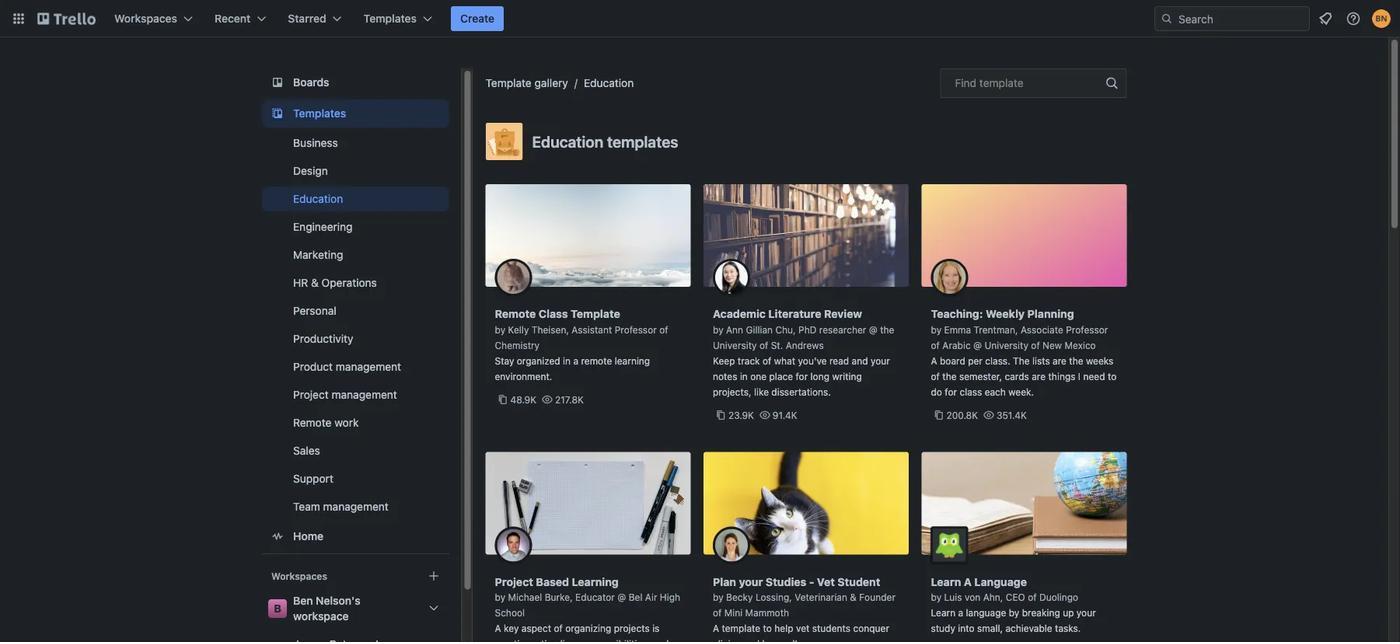 Task type: describe. For each thing, give the bounding box(es) containing it.
becky lossing, veterinarian & founder of mini mammoth image
[[713, 527, 750, 564]]

language
[[966, 608, 1006, 619]]

read
[[830, 355, 849, 366]]

creating
[[495, 639, 531, 642]]

hr
[[293, 276, 308, 289]]

support
[[293, 472, 333, 485]]

a inside project based learning by michael burke, educator @ bel air high school a key aspect of organizing projects is creating a timeline, responsibilities, an
[[495, 623, 501, 634]]

of up lists
[[1031, 340, 1040, 351]]

projects,
[[713, 386, 752, 397]]

founder
[[859, 592, 896, 603]]

projects
[[614, 623, 650, 634]]

remote work link
[[262, 411, 449, 435]]

1 horizontal spatial are
[[1053, 355, 1067, 366]]

workspaces button
[[105, 6, 202, 31]]

learn a language by luis von ahn, ceo of duolingo learn a language by breaking up your study into small, achievable tasks.
[[931, 575, 1096, 634]]

luis von ahn, ceo of duolingo image
[[931, 527, 969, 564]]

language
[[975, 575, 1027, 588]]

sales
[[293, 444, 320, 457]]

home link
[[262, 523, 449, 551]]

i
[[1078, 371, 1081, 382]]

ceo
[[1006, 592, 1026, 603]]

mammoth
[[745, 608, 789, 619]]

class.
[[985, 355, 1011, 366]]

productivity link
[[262, 327, 449, 351]]

open information menu image
[[1346, 11, 1362, 26]]

48.9k
[[510, 394, 537, 405]]

product management link
[[262, 355, 449, 379]]

per
[[968, 355, 983, 366]]

management for product management
[[335, 360, 401, 373]]

achievable
[[1006, 623, 1053, 634]]

professor for template
[[615, 324, 657, 335]]

351.4k
[[997, 410, 1027, 421]]

-
[[809, 575, 815, 588]]

0 vertical spatial education link
[[584, 77, 634, 89]]

back to home image
[[37, 6, 96, 31]]

your inside 'academic literature review by ann gillian chu, phd researcher @ the university of st. andrews keep track of what you've read and your notes in one place for long writing projects, like dissertations.'
[[871, 355, 890, 366]]

template inside field
[[980, 77, 1024, 89]]

templates button
[[354, 6, 442, 31]]

to inside plan your studies - vet student by becky lossing, veterinarian & founder of mini mammoth a template to help vet students conquer clinics and beyond!
[[763, 623, 772, 634]]

learning
[[615, 355, 650, 366]]

support link
[[262, 467, 449, 491]]

search image
[[1161, 12, 1173, 25]]

university for academic
[[713, 340, 757, 351]]

templates
[[607, 132, 679, 150]]

project for project based learning by michael burke, educator @ bel air high school a key aspect of organizing projects is creating a timeline, responsibilities, an
[[495, 575, 533, 588]]

template inside remote class template by kelly theisen, assistant professor of chemistry stay organized in a remote learning environment.
[[571, 308, 620, 320]]

of inside plan your studies - vet student by becky lossing, veterinarian & founder of mini mammoth a template to help vet students conquer clinics and beyond!
[[713, 608, 722, 619]]

organized
[[517, 355, 560, 366]]

emma trentman, associate professor of arabic @ university of new mexico image
[[931, 259, 969, 296]]

one
[[751, 371, 767, 382]]

by for teaching:
[[931, 324, 942, 335]]

by for academic
[[713, 324, 724, 335]]

class
[[539, 308, 568, 320]]

teaching: weekly planning by emma trentman, associate professor of arabic @ university of new mexico a board per class. the lists are the weeks of the semester, cards are things i need to do for class each week.
[[931, 308, 1117, 397]]

team management
[[293, 500, 388, 513]]

by for learn
[[931, 592, 942, 603]]

@ inside 'academic literature review by ann gillian chu, phd researcher @ the university of st. andrews keep track of what you've read and your notes in one place for long writing projects, like dissertations.'
[[869, 324, 878, 335]]

design link
[[262, 159, 449, 184]]

like
[[754, 386, 769, 397]]

and inside plan your studies - vet student by becky lossing, veterinarian & founder of mini mammoth a template to help vet students conquer clinics and beyond!
[[743, 639, 760, 642]]

project based learning by michael burke, educator @ bel air high school a key aspect of organizing projects is creating a timeline, responsibilities, an
[[495, 575, 680, 642]]

education for the topmost education link
[[584, 77, 634, 89]]

remote
[[581, 355, 612, 366]]

beyond!
[[762, 639, 798, 642]]

91.4k
[[773, 410, 797, 421]]

board
[[940, 355, 966, 366]]

von
[[965, 592, 981, 603]]

and inside 'academic literature review by ann gillian chu, phd researcher @ the university of st. andrews keep track of what you've read and your notes in one place for long writing projects, like dissertations.'
[[852, 355, 868, 366]]

personal link
[[262, 299, 449, 323]]

associate
[[1021, 324, 1064, 335]]

professor for planning
[[1066, 324, 1108, 335]]

burke,
[[545, 592, 573, 603]]

lists
[[1033, 355, 1050, 366]]

Search field
[[1173, 7, 1309, 30]]

class
[[960, 386, 982, 397]]

timeline,
[[541, 639, 579, 642]]

starred
[[288, 12, 326, 25]]

template inside plan your studies - vet student by becky lossing, veterinarian & founder of mini mammoth a template to help vet students conquer clinics and beyond!
[[722, 623, 761, 634]]

st.
[[771, 340, 783, 351]]

ahn,
[[983, 592, 1003, 603]]

primary element
[[0, 0, 1400, 37]]

up
[[1063, 608, 1074, 619]]

education templates
[[532, 132, 679, 150]]

board image
[[268, 73, 287, 92]]

mini
[[725, 608, 743, 619]]

ann
[[726, 324, 743, 335]]

a inside learn a language by luis von ahn, ceo of duolingo learn a language by breaking up your study into small, achievable tasks.
[[958, 608, 964, 619]]

0 vertical spatial &
[[311, 276, 318, 289]]

help
[[775, 623, 794, 634]]

theisen,
[[532, 324, 569, 335]]

create
[[460, 12, 495, 25]]

1 learn from the top
[[931, 575, 961, 588]]

luis
[[944, 592, 962, 603]]

of left what
[[763, 355, 772, 366]]

recent
[[215, 12, 251, 25]]

to inside teaching: weekly planning by emma trentman, associate professor of arabic @ university of new mexico a board per class. the lists are the weeks of the semester, cards are things i need to do for class each week.
[[1108, 371, 1117, 382]]

trentman,
[[974, 324, 1018, 335]]

0 vertical spatial template
[[486, 77, 532, 89]]

educator
[[576, 592, 615, 603]]

duolingo
[[1040, 592, 1079, 603]]

clinics
[[713, 639, 741, 642]]

a inside plan your studies - vet student by becky lossing, veterinarian & founder of mini mammoth a template to help vet students conquer clinics and beyond!
[[713, 623, 719, 634]]

learning
[[572, 575, 619, 588]]

for inside 'academic literature review by ann gillian chu, phd researcher @ the university of st. andrews keep track of what you've read and your notes in one place for long writing projects, like dissertations.'
[[796, 371, 808, 382]]

semester,
[[960, 371, 1002, 382]]

keep
[[713, 355, 735, 366]]

remote class template by kelly theisen, assistant professor of chemistry stay organized in a remote learning environment.
[[495, 308, 668, 382]]

boards link
[[262, 68, 449, 96]]

planning
[[1028, 308, 1074, 320]]



Task type: locate. For each thing, give the bounding box(es) containing it.
in left the one
[[740, 371, 748, 382]]

by left ann
[[713, 324, 724, 335]]

0 vertical spatial are
[[1053, 355, 1067, 366]]

find
[[955, 77, 977, 89]]

a inside remote class template by kelly theisen, assistant professor of chemistry stay organized in a remote learning environment.
[[573, 355, 579, 366]]

0 horizontal spatial a
[[534, 639, 539, 642]]

1 vertical spatial workspaces
[[271, 571, 327, 582]]

air
[[645, 592, 657, 603]]

veterinarian
[[795, 592, 848, 603]]

1 vertical spatial a
[[958, 608, 964, 619]]

by
[[495, 324, 506, 335], [713, 324, 724, 335], [931, 324, 942, 335], [495, 592, 506, 603], [713, 592, 724, 603], [931, 592, 942, 603], [1009, 608, 1020, 619]]

remote up sales
[[293, 416, 331, 429]]

ben nelson's workspace
[[293, 594, 360, 623]]

management down productivity link
[[335, 360, 401, 373]]

long
[[811, 371, 830, 382]]

gallery
[[535, 77, 568, 89]]

0 horizontal spatial education link
[[262, 187, 449, 212]]

engineering link
[[262, 215, 449, 240]]

lossing,
[[756, 592, 792, 603]]

university for teaching:
[[985, 340, 1029, 351]]

1 horizontal spatial @
[[869, 324, 878, 335]]

plan your studies - vet student by becky lossing, veterinarian & founder of mini mammoth a template to help vet students conquer clinics and beyond!
[[713, 575, 896, 642]]

of
[[660, 324, 668, 335], [760, 340, 769, 351], [931, 340, 940, 351], [1031, 340, 1040, 351], [763, 355, 772, 366], [931, 371, 940, 382], [1028, 592, 1037, 603], [713, 608, 722, 619], [554, 623, 563, 634]]

@ up per
[[974, 340, 982, 351]]

0 horizontal spatial and
[[743, 639, 760, 642]]

university inside 'academic literature review by ann gillian chu, phd researcher @ the university of st. andrews keep track of what you've read and your notes in one place for long writing projects, like dissertations.'
[[713, 340, 757, 351]]

a left board
[[931, 355, 937, 366]]

0 horizontal spatial remote
[[293, 416, 331, 429]]

1 vertical spatial your
[[739, 575, 763, 588]]

by inside plan your studies - vet student by becky lossing, veterinarian & founder of mini mammoth a template to help vet students conquer clinics and beyond!
[[713, 592, 724, 603]]

each
[[985, 386, 1006, 397]]

management down support link
[[323, 500, 388, 513]]

0 horizontal spatial to
[[763, 623, 772, 634]]

2 horizontal spatial @
[[974, 340, 982, 351]]

education right gallery
[[584, 77, 634, 89]]

template gallery
[[486, 77, 568, 89]]

by up school
[[495, 592, 506, 603]]

education
[[584, 77, 634, 89], [532, 132, 604, 150], [293, 192, 343, 205]]

education inside education link
[[293, 192, 343, 205]]

1 vertical spatial &
[[850, 592, 857, 603]]

2 professor from the left
[[1066, 324, 1108, 335]]

marketing link
[[262, 243, 449, 267]]

phd
[[799, 324, 817, 335]]

university
[[713, 340, 757, 351], [985, 340, 1029, 351]]

personal
[[293, 304, 336, 317]]

23.9k
[[729, 410, 754, 421]]

of inside remote class template by kelly theisen, assistant professor of chemistry stay organized in a remote learning environment.
[[660, 324, 668, 335]]

1 horizontal spatial template
[[980, 77, 1024, 89]]

1 horizontal spatial the
[[943, 371, 957, 382]]

a up clinics at the right bottom
[[713, 623, 719, 634]]

literature
[[769, 308, 822, 320]]

a inside project based learning by michael burke, educator @ bel air high school a key aspect of organizing projects is creating a timeline, responsibilities, an
[[534, 639, 539, 642]]

researcher
[[819, 324, 867, 335]]

are up things
[[1053, 355, 1067, 366]]

templates link
[[262, 100, 449, 128]]

1 horizontal spatial &
[[850, 592, 857, 603]]

1 vertical spatial remote
[[293, 416, 331, 429]]

1 vertical spatial template
[[571, 308, 620, 320]]

project for project management
[[293, 388, 328, 401]]

studies
[[766, 575, 807, 588]]

the up i
[[1069, 355, 1084, 366]]

0 horizontal spatial template
[[486, 77, 532, 89]]

recent button
[[205, 6, 276, 31]]

create a workspace image
[[424, 567, 443, 586]]

1 vertical spatial project
[[495, 575, 533, 588]]

0 horizontal spatial template
[[722, 623, 761, 634]]

design
[[293, 164, 328, 177]]

1 horizontal spatial for
[[945, 386, 957, 397]]

2 vertical spatial @
[[618, 592, 626, 603]]

and up writing
[[852, 355, 868, 366]]

the down board
[[943, 371, 957, 382]]

by for project
[[495, 592, 506, 603]]

2 vertical spatial the
[[943, 371, 957, 382]]

of up 'timeline,' in the left bottom of the page
[[554, 623, 563, 634]]

0 vertical spatial template
[[980, 77, 1024, 89]]

1 horizontal spatial your
[[871, 355, 890, 366]]

1 horizontal spatial templates
[[364, 12, 417, 25]]

boards
[[293, 76, 329, 89]]

project up michael
[[495, 575, 533, 588]]

weeks
[[1086, 355, 1114, 366]]

1 horizontal spatial template
[[571, 308, 620, 320]]

2 learn from the top
[[931, 608, 956, 619]]

0 horizontal spatial the
[[880, 324, 895, 335]]

0 horizontal spatial &
[[311, 276, 318, 289]]

professor inside remote class template by kelly theisen, assistant professor of chemistry stay organized in a remote learning environment.
[[615, 324, 657, 335]]

is
[[653, 623, 660, 634]]

project management
[[293, 388, 397, 401]]

management inside team management "link"
[[323, 500, 388, 513]]

your right up
[[1077, 608, 1096, 619]]

by left "luis"
[[931, 592, 942, 603]]

2 horizontal spatial your
[[1077, 608, 1096, 619]]

school
[[495, 608, 525, 619]]

management inside project management link
[[331, 388, 397, 401]]

university down ann
[[713, 340, 757, 351]]

project management link
[[262, 383, 449, 407]]

for inside teaching: weekly planning by emma trentman, associate professor of arabic @ university of new mexico a board per class. the lists are the weeks of the semester, cards are things i need to do for class each week.
[[945, 386, 957, 397]]

2 vertical spatial a
[[534, 639, 539, 642]]

kelly theisen, assistant professor of chemistry image
[[495, 259, 532, 296]]

by inside remote class template by kelly theisen, assistant professor of chemistry stay organized in a remote learning environment.
[[495, 324, 506, 335]]

a left remote
[[573, 355, 579, 366]]

things
[[1049, 371, 1076, 382]]

templates up business
[[293, 107, 346, 120]]

into
[[958, 623, 975, 634]]

0 horizontal spatial @
[[618, 592, 626, 603]]

1 vertical spatial in
[[740, 371, 748, 382]]

university up the class.
[[985, 340, 1029, 351]]

1 horizontal spatial education link
[[584, 77, 634, 89]]

0 horizontal spatial are
[[1032, 371, 1046, 382]]

1 vertical spatial for
[[945, 386, 957, 397]]

remote inside remote class template by kelly theisen, assistant professor of chemistry stay organized in a remote learning environment.
[[495, 308, 536, 320]]

0 horizontal spatial workspaces
[[114, 12, 177, 25]]

arabic
[[943, 340, 971, 351]]

0 vertical spatial @
[[869, 324, 878, 335]]

by for remote
[[495, 324, 506, 335]]

0 vertical spatial a
[[573, 355, 579, 366]]

learn up study
[[931, 608, 956, 619]]

template up assistant
[[571, 308, 620, 320]]

professor inside teaching: weekly planning by emma trentman, associate professor of arabic @ university of new mexico a board per class. the lists are the weeks of the semester, cards are things i need to do for class each week.
[[1066, 324, 1108, 335]]

0 vertical spatial project
[[293, 388, 328, 401]]

and right clinics at the right bottom
[[743, 639, 760, 642]]

by left 'emma'
[[931, 324, 942, 335]]

template board image
[[268, 104, 287, 123]]

project down the "product"
[[293, 388, 328, 401]]

by down 'ceo'
[[1009, 608, 1020, 619]]

a up into
[[958, 608, 964, 619]]

of inside learn a language by luis von ahn, ceo of duolingo learn a language by breaking up your study into small, achievable tasks.
[[1028, 592, 1037, 603]]

and
[[852, 355, 868, 366], [743, 639, 760, 642]]

a
[[931, 355, 937, 366], [964, 575, 972, 588], [495, 623, 501, 634], [713, 623, 719, 634]]

by inside teaching: weekly planning by emma trentman, associate professor of arabic @ university of new mexico a board per class. the lists are the weeks of the semester, cards are things i need to do for class each week.
[[931, 324, 942, 335]]

2 horizontal spatial the
[[1069, 355, 1084, 366]]

217.8k
[[555, 394, 584, 405]]

assistant
[[572, 324, 612, 335]]

0 horizontal spatial for
[[796, 371, 808, 382]]

starred button
[[279, 6, 351, 31]]

a down aspect
[[534, 639, 539, 642]]

your
[[871, 355, 890, 366], [739, 575, 763, 588], [1077, 608, 1096, 619]]

1 professor from the left
[[615, 324, 657, 335]]

team
[[293, 500, 320, 513]]

& down student
[[850, 592, 857, 603]]

remote up "kelly"
[[495, 308, 536, 320]]

chu,
[[776, 324, 796, 335]]

@ right researcher
[[869, 324, 878, 335]]

1 vertical spatial and
[[743, 639, 760, 642]]

management for project management
[[331, 388, 397, 401]]

your right read
[[871, 355, 890, 366]]

1 vertical spatial management
[[331, 388, 397, 401]]

education link right gallery
[[584, 77, 634, 89]]

1 university from the left
[[713, 340, 757, 351]]

by down 'plan'
[[713, 592, 724, 603]]

0 horizontal spatial templates
[[293, 107, 346, 120]]

1 vertical spatial education
[[532, 132, 604, 150]]

1 vertical spatial template
[[722, 623, 761, 634]]

ann gillian chu, phd researcher @ the university of st. andrews image
[[713, 259, 750, 296]]

2 vertical spatial your
[[1077, 608, 1096, 619]]

need
[[1084, 371, 1105, 382]]

1 horizontal spatial workspaces
[[271, 571, 327, 582]]

a inside learn a language by luis von ahn, ceo of duolingo learn a language by breaking up your study into small, achievable tasks.
[[964, 575, 972, 588]]

vet
[[817, 575, 835, 588]]

2 vertical spatial management
[[323, 500, 388, 513]]

0 vertical spatial for
[[796, 371, 808, 382]]

0 vertical spatial templates
[[364, 12, 417, 25]]

in inside 'academic literature review by ann gillian chu, phd researcher @ the university of st. andrews keep track of what you've read and your notes in one place for long writing projects, like dissertations.'
[[740, 371, 748, 382]]

based
[[536, 575, 569, 588]]

the inside 'academic literature review by ann gillian chu, phd researcher @ the university of st. andrews keep track of what you've read and your notes in one place for long writing projects, like dissertations.'
[[880, 324, 895, 335]]

the
[[1013, 355, 1030, 366]]

small,
[[977, 623, 1003, 634]]

bel
[[629, 592, 643, 603]]

professor
[[615, 324, 657, 335], [1066, 324, 1108, 335]]

1 horizontal spatial professor
[[1066, 324, 1108, 335]]

michael burke, educator @ bel air high school image
[[495, 527, 532, 564]]

@ inside teaching: weekly planning by emma trentman, associate professor of arabic @ university of new mexico a board per class. the lists are the weeks of the semester, cards are things i need to do for class each week.
[[974, 340, 982, 351]]

0 vertical spatial education
[[584, 77, 634, 89]]

2 university from the left
[[985, 340, 1029, 351]]

2 horizontal spatial a
[[958, 608, 964, 619]]

templates
[[364, 12, 417, 25], [293, 107, 346, 120]]

1 vertical spatial templates
[[293, 107, 346, 120]]

of up the do
[[931, 371, 940, 382]]

1 vertical spatial education link
[[262, 187, 449, 212]]

education down gallery
[[532, 132, 604, 150]]

1 vertical spatial are
[[1032, 371, 1046, 382]]

your up becky
[[739, 575, 763, 588]]

education icon image
[[486, 123, 523, 160]]

a inside teaching: weekly planning by emma trentman, associate professor of arabic @ university of new mexico a board per class. the lists are the weeks of the semester, cards are things i need to do for class each week.
[[931, 355, 937, 366]]

0 horizontal spatial professor
[[615, 324, 657, 335]]

by inside 'academic literature review by ann gillian chu, phd researcher @ the university of st. andrews keep track of what you've read and your notes in one place for long writing projects, like dissertations.'
[[713, 324, 724, 335]]

professor up the mexico
[[1066, 324, 1108, 335]]

team management link
[[262, 495, 449, 519]]

template down mini
[[722, 623, 761, 634]]

0 horizontal spatial project
[[293, 388, 328, 401]]

remote for remote class template by kelly theisen, assistant professor of chemistry stay organized in a remote learning environment.
[[495, 308, 536, 320]]

Find template field
[[941, 68, 1127, 98]]

1 horizontal spatial a
[[573, 355, 579, 366]]

of left arabic
[[931, 340, 940, 351]]

1 vertical spatial the
[[1069, 355, 1084, 366]]

breaking
[[1022, 608, 1060, 619]]

place
[[769, 371, 793, 382]]

& right hr
[[311, 276, 318, 289]]

template right find
[[980, 77, 1024, 89]]

environment.
[[495, 371, 552, 382]]

0 vertical spatial management
[[335, 360, 401, 373]]

for right the do
[[945, 386, 957, 397]]

learn up "luis"
[[931, 575, 961, 588]]

template left gallery
[[486, 77, 532, 89]]

template
[[980, 77, 1024, 89], [722, 623, 761, 634]]

1 vertical spatial learn
[[931, 608, 956, 619]]

your inside learn a language by luis von ahn, ceo of duolingo learn a language by breaking up your study into small, achievable tasks.
[[1077, 608, 1096, 619]]

1 horizontal spatial remote
[[495, 308, 536, 320]]

200.8k
[[947, 410, 978, 421]]

0 vertical spatial your
[[871, 355, 890, 366]]

stay
[[495, 355, 514, 366]]

cards
[[1005, 371, 1029, 382]]

are down lists
[[1032, 371, 1046, 382]]

0 vertical spatial to
[[1108, 371, 1117, 382]]

1 vertical spatial @
[[974, 340, 982, 351]]

0 notifications image
[[1316, 9, 1335, 28]]

management down product management link
[[331, 388, 397, 401]]

0 horizontal spatial university
[[713, 340, 757, 351]]

your inside plan your studies - vet student by becky lossing, veterinarian & founder of mini mammoth a template to help vet students conquer clinics and beyond!
[[739, 575, 763, 588]]

0 vertical spatial remote
[[495, 308, 536, 320]]

home image
[[268, 527, 287, 546]]

0 horizontal spatial your
[[739, 575, 763, 588]]

1 horizontal spatial and
[[852, 355, 868, 366]]

remote for remote work
[[293, 416, 331, 429]]

of right 'ceo'
[[1028, 592, 1037, 603]]

hr & operations link
[[262, 271, 449, 295]]

@ left bel
[[618, 592, 626, 603]]

0 vertical spatial the
[[880, 324, 895, 335]]

ben nelson (bennelson96) image
[[1372, 9, 1391, 28]]

professor up learning
[[615, 324, 657, 335]]

0 vertical spatial in
[[563, 355, 571, 366]]

for up dissertations.
[[796, 371, 808, 382]]

academic
[[713, 308, 766, 320]]

vet
[[796, 623, 810, 634]]

in right "organized"
[[563, 355, 571, 366]]

do
[[931, 386, 942, 397]]

@ inside project based learning by michael burke, educator @ bel air high school a key aspect of organizing projects is creating a timeline, responsibilities, an
[[618, 592, 626, 603]]

students
[[812, 623, 851, 634]]

templates up boards link
[[364, 12, 417, 25]]

education link up engineering link
[[262, 187, 449, 212]]

responsibilities,
[[581, 639, 650, 642]]

the right researcher
[[880, 324, 895, 335]]

writing
[[832, 371, 862, 382]]

management inside product management link
[[335, 360, 401, 373]]

0 vertical spatial and
[[852, 355, 868, 366]]

education for education templates
[[532, 132, 604, 150]]

1 horizontal spatial university
[[985, 340, 1029, 351]]

tasks.
[[1055, 623, 1081, 634]]

to down mammoth
[[763, 623, 772, 634]]

of left mini
[[713, 608, 722, 619]]

in inside remote class template by kelly theisen, assistant professor of chemistry stay organized in a remote learning environment.
[[563, 355, 571, 366]]

emma
[[944, 324, 971, 335]]

of left ann
[[660, 324, 668, 335]]

0 vertical spatial learn
[[931, 575, 961, 588]]

1 horizontal spatial to
[[1108, 371, 1117, 382]]

of left st.
[[760, 340, 769, 351]]

1 vertical spatial to
[[763, 623, 772, 634]]

2 vertical spatial education
[[293, 192, 343, 205]]

education up engineering
[[293, 192, 343, 205]]

& inside plan your studies - vet student by becky lossing, veterinarian & founder of mini mammoth a template to help vet students conquer clinics and beyond!
[[850, 592, 857, 603]]

by left "kelly"
[[495, 324, 506, 335]]

education link
[[584, 77, 634, 89], [262, 187, 449, 212]]

workspace
[[293, 610, 348, 623]]

management
[[335, 360, 401, 373], [331, 388, 397, 401], [323, 500, 388, 513]]

management for team management
[[323, 500, 388, 513]]

of inside project based learning by michael burke, educator @ bel air high school a key aspect of organizing projects is creating a timeline, responsibilities, an
[[554, 623, 563, 634]]

project inside project based learning by michael burke, educator @ bel air high school a key aspect of organizing projects is creating a timeline, responsibilities, an
[[495, 575, 533, 588]]

templates inside dropdown button
[[364, 12, 417, 25]]

university inside teaching: weekly planning by emma trentman, associate professor of arabic @ university of new mexico a board per class. the lists are the weeks of the semester, cards are things i need to do for class each week.
[[985, 340, 1029, 351]]

marketing
[[293, 248, 343, 261]]

a up von on the bottom right of the page
[[964, 575, 972, 588]]

sales link
[[262, 439, 449, 463]]

aspect
[[522, 623, 551, 634]]

0 horizontal spatial in
[[563, 355, 571, 366]]

to right need
[[1108, 371, 1117, 382]]

product
[[293, 360, 332, 373]]

1 horizontal spatial in
[[740, 371, 748, 382]]

conquer
[[853, 623, 890, 634]]

workspaces inside dropdown button
[[114, 12, 177, 25]]

a left 'key'
[[495, 623, 501, 634]]

gillian
[[746, 324, 773, 335]]

1 horizontal spatial project
[[495, 575, 533, 588]]

becky
[[726, 592, 753, 603]]

by inside project based learning by michael burke, educator @ bel air high school a key aspect of organizing projects is creating a timeline, responsibilities, an
[[495, 592, 506, 603]]

0 vertical spatial workspaces
[[114, 12, 177, 25]]



Task type: vqa. For each thing, say whether or not it's contained in the screenshot.
you
no



